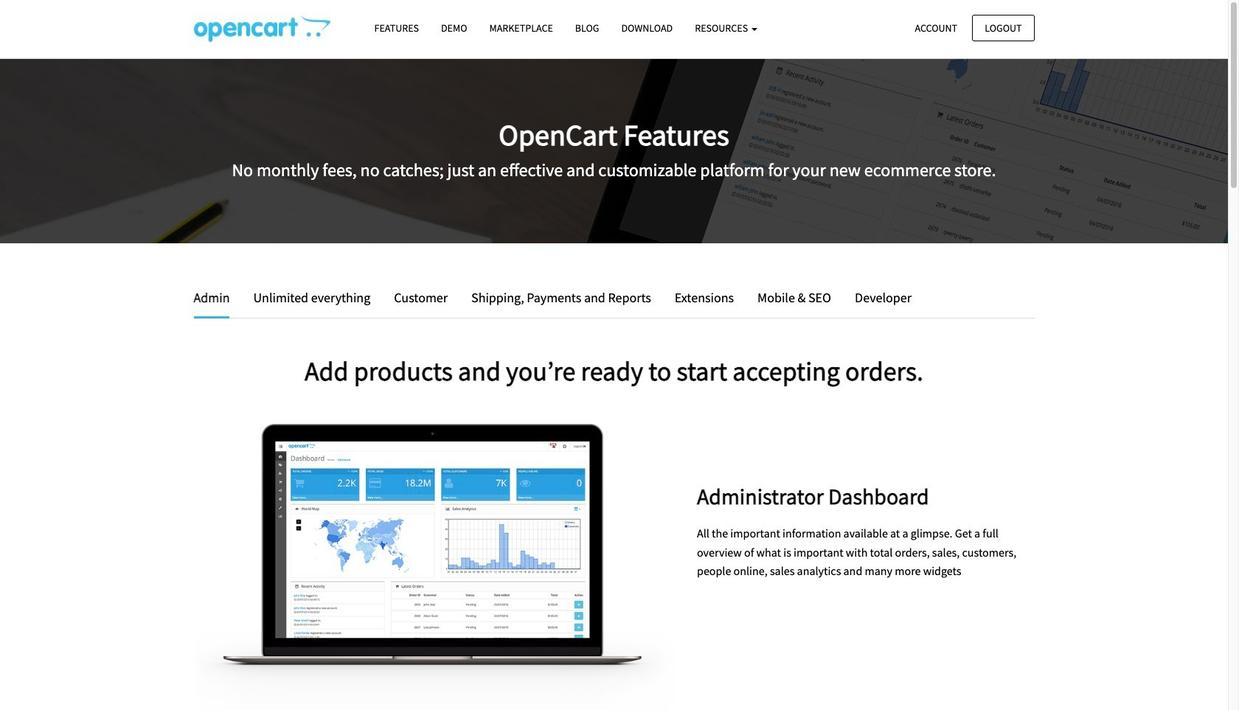 Task type: vqa. For each thing, say whether or not it's contained in the screenshot.
Administrator Dashboard image
yes



Task type: locate. For each thing, give the bounding box(es) containing it.
opencart - features image
[[194, 15, 330, 42]]

administrator dashboard image
[[194, 424, 675, 710]]



